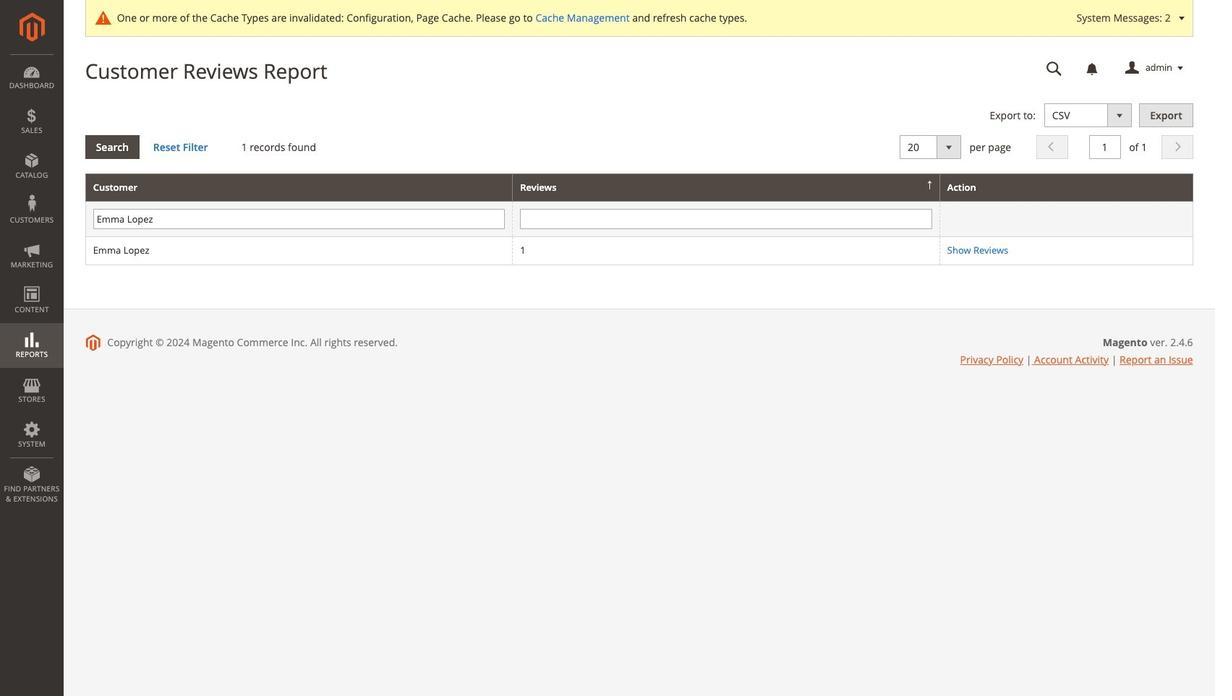 Task type: locate. For each thing, give the bounding box(es) containing it.
None text field
[[1089, 135, 1121, 159], [93, 209, 505, 230], [1089, 135, 1121, 159], [93, 209, 505, 230]]

None text field
[[1037, 56, 1073, 81], [520, 209, 933, 230], [1037, 56, 1073, 81], [520, 209, 933, 230]]

menu bar
[[0, 54, 64, 512]]



Task type: describe. For each thing, give the bounding box(es) containing it.
magento admin panel image
[[19, 12, 44, 42]]



